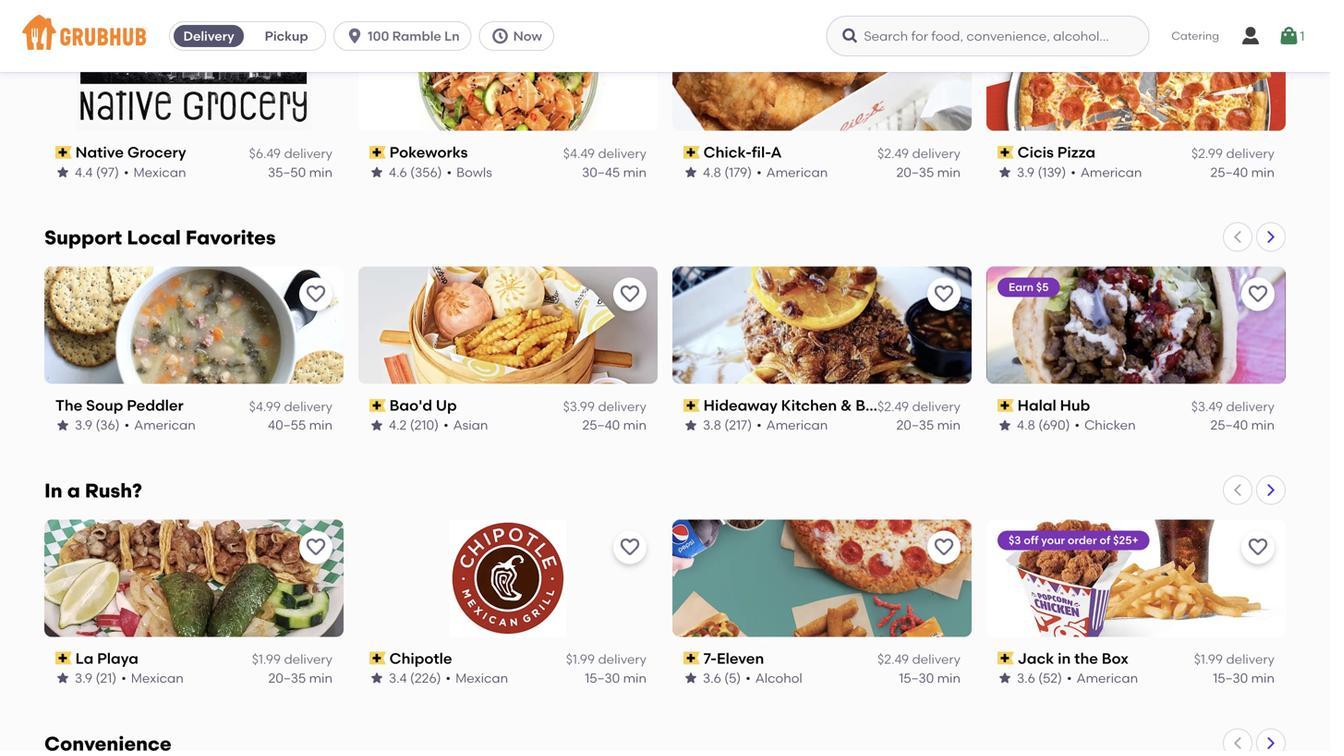 Task type: locate. For each thing, give the bounding box(es) containing it.
2 $1.99 delivery from the left
[[566, 651, 647, 667]]

subscription pass image left the hideaway
[[684, 399, 700, 412]]

7-eleven logo image
[[673, 520, 972, 637]]

2 15–30 from the left
[[899, 670, 934, 686]]

rush?
[[85, 479, 142, 502]]

1 vertical spatial $2.49 delivery
[[878, 398, 961, 414]]

saved restaurant button
[[927, 25, 961, 58]]

peddler
[[127, 396, 184, 414]]

$2.49 for in a rush?
[[878, 651, 909, 667]]

$6.49 delivery
[[249, 145, 333, 161]]

• right (21)
[[121, 670, 126, 686]]

favorites
[[186, 226, 276, 249]]

• right (97)
[[124, 164, 129, 180]]

25–40 min down $2.99 delivery
[[1211, 164, 1275, 180]]

subscription pass image left bao'd
[[370, 399, 386, 412]]

mexican down playa
[[131, 670, 184, 686]]

• right (5)
[[746, 670, 751, 686]]

subscription pass image left 7- at the bottom right
[[684, 652, 700, 665]]

$1.99 delivery
[[252, 651, 333, 667], [566, 651, 647, 667], [1194, 651, 1275, 667]]

(5)
[[724, 670, 741, 686]]

subscription pass image left la
[[55, 652, 72, 665]]

0 vertical spatial $2.49
[[878, 145, 909, 161]]

0 horizontal spatial svg image
[[491, 27, 510, 45]]

3.9 down cicis
[[1017, 164, 1035, 180]]

subscription pass image left jack
[[998, 652, 1014, 665]]

subscription pass image left cicis
[[998, 146, 1014, 159]]

native
[[75, 143, 124, 161]]

1 vertical spatial caret left icon image
[[1230, 483, 1245, 497]]

• mexican
[[124, 164, 186, 180], [121, 670, 184, 686], [446, 670, 508, 686]]

subscription pass image left pokeworks
[[370, 146, 386, 159]]

$25+
[[1113, 533, 1139, 547]]

subscription pass image for pokeworks
[[370, 146, 386, 159]]

delivery for 7-eleven
[[912, 651, 961, 667]]

0 vertical spatial 20–35
[[896, 164, 934, 180]]

caret left icon image
[[1230, 230, 1245, 244], [1230, 483, 1245, 497], [1230, 736, 1245, 750]]

3 $1.99 delivery from the left
[[1194, 651, 1275, 667]]

• for jack in the box
[[1067, 670, 1072, 686]]

20–35 min for halal hub
[[896, 417, 961, 433]]

subscription pass image left native
[[55, 146, 72, 159]]

•
[[124, 164, 129, 180], [447, 164, 452, 180], [757, 164, 762, 180], [1071, 164, 1076, 180], [124, 417, 129, 433], [443, 417, 449, 433], [757, 417, 762, 433], [1075, 417, 1080, 433], [121, 670, 126, 686], [446, 670, 451, 686], [746, 670, 751, 686], [1067, 670, 1072, 686]]

cicis pizza logo image
[[987, 14, 1286, 131]]

save this restaurant image for native grocery
[[305, 30, 327, 52]]

2 vertical spatial 3.9
[[75, 670, 92, 686]]

• down the fil-
[[757, 164, 762, 180]]

• american
[[757, 164, 828, 180], [1071, 164, 1142, 180], [124, 417, 196, 433], [757, 417, 828, 433], [1067, 670, 1138, 686]]

0 horizontal spatial $1.99
[[252, 651, 281, 667]]

3 15–30 from the left
[[1213, 670, 1248, 686]]

1 15–30 min from the left
[[585, 670, 647, 686]]

15–30 min for 7-
[[899, 670, 961, 686]]

30–45 min
[[582, 164, 647, 180]]

$1.99 for jack in the box
[[1194, 651, 1223, 667]]

subscription pass image for halal
[[998, 399, 1014, 412]]

1 horizontal spatial $1.99 delivery
[[566, 651, 647, 667]]

• right the (226)
[[446, 670, 451, 686]]

subscription pass image for la
[[55, 652, 72, 665]]

15–30 min for jack
[[1213, 670, 1275, 686]]

0 vertical spatial $2.49 delivery
[[878, 145, 961, 161]]

svg image inside 1 button
[[1278, 25, 1300, 47]]

0 horizontal spatial svg image
[[346, 27, 364, 45]]

star icon image for halal hub
[[998, 418, 1012, 433]]

• right (217)
[[757, 417, 762, 433]]

25–40
[[1211, 164, 1248, 180], [582, 417, 620, 433], [1211, 417, 1248, 433]]

1 vertical spatial 20–35 min
[[896, 417, 961, 433]]

save this restaurant button for chipotle
[[613, 531, 647, 564]]

1 horizontal spatial 15–30 min
[[899, 670, 961, 686]]

save this restaurant image for bao'd up
[[619, 283, 641, 305]]

3.9
[[1017, 164, 1035, 180], [75, 417, 92, 433], [75, 670, 92, 686]]

delivery for halal hub
[[1226, 398, 1275, 414]]

save this restaurant button for bao'd up
[[613, 278, 647, 311]]

2 $2.49 delivery from the top
[[878, 398, 961, 414]]

• american down the box
[[1067, 670, 1138, 686]]

1 svg image from the left
[[346, 27, 364, 45]]

20–35 for halal hub
[[896, 417, 934, 433]]

pokeworks
[[390, 143, 468, 161]]

min for jack in the box
[[1251, 670, 1275, 686]]

1 $2.49 delivery from the top
[[878, 145, 961, 161]]

3.6 down jack
[[1017, 670, 1035, 686]]

min for chick-fil-a
[[937, 164, 961, 180]]

25–40 down $2.99 delivery
[[1211, 164, 1248, 180]]

american for jack in the box
[[1077, 670, 1138, 686]]

1 vertical spatial caret right icon image
[[1264, 483, 1279, 497]]

chick-fil-a
[[704, 143, 782, 161]]

svg image
[[1240, 25, 1262, 47], [1278, 25, 1300, 47], [491, 27, 510, 45]]

star icon image left 4.4
[[55, 165, 70, 180]]

save this restaurant button for hideaway kitchen & bar
[[927, 278, 961, 311]]

4.6
[[389, 164, 407, 180]]

• right (36)
[[124, 417, 129, 433]]

subscription pass image left halal
[[998, 399, 1014, 412]]

min for chipotle
[[623, 670, 647, 686]]

chick-fil-a logo image
[[673, 14, 972, 131]]

min for hideaway kitchen & bar
[[937, 417, 961, 433]]

bao'd up logo image
[[358, 267, 658, 384]]

3 15–30 min from the left
[[1213, 670, 1275, 686]]

25–40 down $3.99 delivery
[[582, 417, 620, 433]]

caret right icon image for in a rush?
[[1264, 483, 1279, 497]]

$4.49 delivery
[[563, 145, 647, 161]]

3.9 left (36)
[[75, 417, 92, 433]]

25–40 min down $3.99 delivery
[[582, 417, 647, 433]]

• american down pizza
[[1071, 164, 1142, 180]]

• for halal hub
[[1075, 417, 1080, 433]]

3.6
[[703, 670, 721, 686], [1017, 670, 1035, 686]]

3.9 down la
[[75, 670, 92, 686]]

save this restaurant image
[[305, 30, 327, 52], [1247, 30, 1269, 52], [305, 283, 327, 305], [619, 283, 641, 305]]

3.6 for jack
[[1017, 670, 1035, 686]]

eleven
[[717, 649, 764, 667]]

svg image inside the now "button"
[[491, 27, 510, 45]]

cicis pizza
[[1018, 143, 1096, 161]]

1 horizontal spatial svg image
[[1240, 25, 1262, 47]]

subscription pass image for chick-fil-a
[[684, 146, 700, 159]]

$5
[[1036, 280, 1049, 294]]

3 caret right icon image from the top
[[1264, 736, 1279, 750]]

subscription pass image for 7-eleven
[[684, 652, 700, 665]]

$1.99 for la playa
[[252, 651, 281, 667]]

subscription pass image
[[370, 146, 386, 159], [684, 146, 700, 159], [998, 146, 1014, 159], [684, 399, 700, 412], [684, 652, 700, 665], [998, 652, 1014, 665]]

2 horizontal spatial $1.99 delivery
[[1194, 651, 1275, 667]]

jack in the box logo image
[[987, 520, 1286, 637]]

(139)
[[1038, 164, 1066, 180]]

mexican right the (226)
[[455, 670, 508, 686]]

(356)
[[410, 164, 442, 180]]

native grocery logo image
[[77, 14, 311, 131]]

the soup peddler
[[55, 396, 184, 414]]

star icon image left 3.4
[[370, 671, 384, 686]]

earn
[[1009, 280, 1034, 294]]

• for chipotle
[[446, 670, 451, 686]]

0 horizontal spatial $1.99 delivery
[[252, 651, 333, 667]]

star icon image for la playa
[[55, 671, 70, 686]]

chick-
[[704, 143, 752, 161]]

0 vertical spatial caret left icon image
[[1230, 230, 1245, 244]]

• right (356)
[[447, 164, 452, 180]]

• down hub
[[1075, 417, 1080, 433]]

american down the box
[[1077, 670, 1138, 686]]

delivery for cicis pizza
[[1226, 145, 1275, 161]]

• for bao'd up
[[443, 417, 449, 433]]

1 caret left icon image from the top
[[1230, 230, 1245, 244]]

save this restaurant button for native grocery
[[299, 25, 333, 58]]

2 3.6 from the left
[[1017, 670, 1035, 686]]

2 horizontal spatial svg image
[[1278, 25, 1300, 47]]

hideaway
[[704, 396, 778, 414]]

2 vertical spatial $2.49 delivery
[[878, 651, 961, 667]]

1 caret right icon image from the top
[[1264, 230, 1279, 244]]

4.2 (210)
[[389, 417, 439, 433]]

$3 off your order of $25+
[[1009, 533, 1139, 547]]

subscription pass image for native
[[55, 146, 72, 159]]

mexican
[[133, 164, 186, 180], [131, 670, 184, 686], [455, 670, 508, 686]]

1 horizontal spatial 15–30
[[899, 670, 934, 686]]

3.6 (5)
[[703, 670, 741, 686]]

mexican for grocery
[[133, 164, 186, 180]]

star icon image left 3.6 (5)
[[684, 671, 698, 686]]

• down up
[[443, 417, 449, 433]]

star icon image left 4.8 (179)
[[684, 165, 698, 180]]

4.2
[[389, 417, 407, 433]]

• american down a
[[757, 164, 828, 180]]

4.8 down halal
[[1017, 417, 1035, 433]]

save this restaurant image
[[933, 283, 955, 305], [1247, 283, 1269, 305], [305, 536, 327, 558], [619, 536, 641, 558], [933, 536, 955, 558], [1247, 536, 1269, 558]]

$3
[[1009, 533, 1021, 547]]

2 $2.49 from the top
[[878, 398, 909, 414]]

• american down hideaway kitchen & bar
[[757, 417, 828, 433]]

1 horizontal spatial svg image
[[841, 27, 859, 45]]

• right the (52)
[[1067, 670, 1072, 686]]

3 $1.99 from the left
[[1194, 651, 1223, 667]]

0 horizontal spatial 15–30 min
[[585, 670, 647, 686]]

subscription pass image left chick- at the right of the page
[[684, 146, 700, 159]]

save this restaurant button
[[299, 25, 333, 58], [1242, 25, 1275, 58], [299, 278, 333, 311], [613, 278, 647, 311], [927, 278, 961, 311], [1242, 278, 1275, 311], [299, 531, 333, 564], [613, 531, 647, 564], [927, 531, 961, 564], [1242, 531, 1275, 564]]

15–30 for jack
[[1213, 670, 1248, 686]]

1 horizontal spatial 4.8
[[1017, 417, 1035, 433]]

3.6 down 7- at the bottom right
[[703, 670, 721, 686]]

2 $1.99 from the left
[[566, 651, 595, 667]]

20–35 min for cicis pizza
[[896, 164, 961, 180]]

1 vertical spatial 4.8
[[1017, 417, 1035, 433]]

3.9 (139)
[[1017, 164, 1066, 180]]

support
[[44, 226, 122, 249]]

2 caret left icon image from the top
[[1230, 483, 1245, 497]]

4.6 (356)
[[389, 164, 442, 180]]

star icon image for jack in the box
[[998, 671, 1012, 686]]

mexican for playa
[[131, 670, 184, 686]]

25–40 down "$3.49 delivery" at bottom right
[[1211, 417, 1248, 433]]

2 vertical spatial caret right icon image
[[1264, 736, 1279, 750]]

1 vertical spatial $2.49
[[878, 398, 909, 414]]

star icon image left "4.2"
[[370, 418, 384, 433]]

0 horizontal spatial 4.8
[[703, 164, 721, 180]]

a
[[67, 479, 80, 502]]

• down pizza
[[1071, 164, 1076, 180]]

earn $5
[[1009, 280, 1049, 294]]

25–40 min for cicis pizza
[[1211, 164, 1275, 180]]

star icon image left 3.6 (52)
[[998, 671, 1012, 686]]

american
[[766, 164, 828, 180], [1081, 164, 1142, 180], [134, 417, 196, 433], [766, 417, 828, 433], [1077, 670, 1138, 686]]

catering button
[[1159, 15, 1232, 57]]

bar
[[856, 396, 881, 414]]

3.4 (226)
[[389, 670, 441, 686]]

2 vertical spatial caret left icon image
[[1230, 736, 1245, 750]]

1 horizontal spatial $1.99
[[566, 651, 595, 667]]

2 caret right icon image from the top
[[1264, 483, 1279, 497]]

star icon image left 4.6
[[370, 165, 384, 180]]

caret right icon image
[[1264, 230, 1279, 244], [1264, 483, 1279, 497], [1264, 736, 1279, 750]]

pizza
[[1058, 143, 1096, 161]]

2 vertical spatial $2.49
[[878, 651, 909, 667]]

star icon image for hideaway kitchen & bar
[[684, 418, 698, 433]]

delivery for native grocery
[[284, 145, 333, 161]]

(21)
[[96, 670, 117, 686]]

1 3.6 from the left
[[703, 670, 721, 686]]

0 vertical spatial 4.8
[[703, 164, 721, 180]]

4.8 (179)
[[703, 164, 752, 180]]

• for native grocery
[[124, 164, 129, 180]]

0 horizontal spatial 3.6
[[703, 670, 721, 686]]

2 horizontal spatial 15–30 min
[[1213, 670, 1275, 686]]

0 vertical spatial 20–35 min
[[896, 164, 961, 180]]

20–35 min
[[896, 164, 961, 180], [896, 417, 961, 433], [268, 670, 333, 686]]

star icon image left 4.8 (690)
[[998, 418, 1012, 433]]

in
[[44, 479, 62, 502]]

3.9 for favorites
[[75, 417, 92, 433]]

3.9 (36)
[[75, 417, 120, 433]]

• american down "peddler"
[[124, 417, 196, 433]]

chipotle logo image
[[449, 520, 567, 637]]

1 $1.99 from the left
[[252, 651, 281, 667]]

25–40 min
[[1211, 164, 1275, 180], [582, 417, 647, 433], [1211, 417, 1275, 433]]

2 15–30 min from the left
[[899, 670, 961, 686]]

3.9 for rush?
[[75, 670, 92, 686]]

$2.99 delivery
[[1192, 145, 1275, 161]]

delivery for chipotle
[[598, 651, 647, 667]]

$1.99
[[252, 651, 281, 667], [566, 651, 595, 667], [1194, 651, 1223, 667]]

• for cicis pizza
[[1071, 164, 1076, 180]]

2 horizontal spatial 15–30
[[1213, 670, 1248, 686]]

7-eleven
[[704, 649, 764, 667]]

subscription pass image for hideaway kitchen & bar
[[684, 399, 700, 412]]

soup
[[86, 396, 123, 414]]

4.8 for halal hub
[[1017, 417, 1035, 433]]

mexican down grocery
[[133, 164, 186, 180]]

(217)
[[724, 417, 752, 433]]

svg image
[[346, 27, 364, 45], [841, 27, 859, 45]]

1 horizontal spatial 3.6
[[1017, 670, 1035, 686]]

chipotle
[[390, 649, 452, 667]]

hideaway kitchen & bar logo image
[[673, 267, 972, 384]]

min for pokeworks
[[623, 164, 647, 180]]

0 horizontal spatial 15–30
[[585, 670, 620, 686]]

4.8 down chick- at the right of the page
[[703, 164, 721, 180]]

3 caret left icon image from the top
[[1230, 736, 1245, 750]]

subscription pass image
[[55, 146, 72, 159], [370, 399, 386, 412], [998, 399, 1014, 412], [55, 652, 72, 665], [370, 652, 386, 665]]

min for halal hub
[[1251, 417, 1275, 433]]

delivery for bao'd up
[[598, 398, 647, 414]]

caret left icon image for in a rush?
[[1230, 483, 1245, 497]]

4.8
[[703, 164, 721, 180], [1017, 417, 1035, 433]]

american down a
[[766, 164, 828, 180]]

star icon image left 3.9 (21)
[[55, 671, 70, 686]]

20–35
[[896, 164, 934, 180], [896, 417, 934, 433], [268, 670, 306, 686]]

catering
[[1172, 29, 1219, 42]]

american down pizza
[[1081, 164, 1142, 180]]

1 $1.99 delivery from the left
[[252, 651, 333, 667]]

svg image inside the '100 ramble ln' button
[[346, 27, 364, 45]]

40–55
[[268, 417, 306, 433]]

15–30
[[585, 670, 620, 686], [899, 670, 934, 686], [1213, 670, 1248, 686]]

star icon image
[[55, 165, 70, 180], [370, 165, 384, 180], [684, 165, 698, 180], [998, 165, 1012, 180], [55, 418, 70, 433], [370, 418, 384, 433], [684, 418, 698, 433], [998, 418, 1012, 433], [55, 671, 70, 686], [370, 671, 384, 686], [684, 671, 698, 686], [998, 671, 1012, 686]]

main navigation navigation
[[0, 0, 1330, 72]]

2 horizontal spatial $1.99
[[1194, 651, 1223, 667]]

3 $2.49 delivery from the top
[[878, 651, 961, 667]]

0 vertical spatial caret right icon image
[[1264, 230, 1279, 244]]

star icon image left 3.8
[[684, 418, 698, 433]]

• american for chick-fil-a
[[757, 164, 828, 180]]

min for cicis pizza
[[1251, 164, 1275, 180]]

asian
[[453, 417, 488, 433]]

kitchen
[[781, 396, 837, 414]]

1 vertical spatial 3.9
[[75, 417, 92, 433]]

star icon image left 3.9 (139)
[[998, 165, 1012, 180]]

american down hideaway kitchen & bar
[[766, 417, 828, 433]]

min for 7-eleven
[[937, 670, 961, 686]]

25–40 min down "$3.49 delivery" at bottom right
[[1211, 417, 1275, 433]]

3 $2.49 from the top
[[878, 651, 909, 667]]

• mexican down playa
[[121, 670, 184, 686]]

1 vertical spatial 20–35
[[896, 417, 934, 433]]

hub
[[1060, 396, 1090, 414]]

delivery for chick-fil-a
[[912, 145, 961, 161]]

• mexican down grocery
[[124, 164, 186, 180]]



Task type: vqa. For each thing, say whether or not it's contained in the screenshot.


Task type: describe. For each thing, give the bounding box(es) containing it.
$3.99 delivery
[[563, 398, 647, 414]]

save this restaurant image for cicis pizza
[[1247, 30, 1269, 52]]

3.4
[[389, 670, 407, 686]]

star icon image down the
[[55, 418, 70, 433]]

halal
[[1018, 396, 1057, 414]]

local
[[127, 226, 181, 249]]

$3.49
[[1191, 398, 1223, 414]]

&
[[841, 396, 852, 414]]

in a rush?
[[44, 479, 142, 502]]

15–30 for 7-
[[899, 670, 934, 686]]

40–55 min
[[268, 417, 333, 433]]

$1.99 delivery for jack in the box
[[1194, 651, 1275, 667]]

$1.99 for chipotle
[[566, 651, 595, 667]]

delivery for la playa
[[284, 651, 333, 667]]

subscription pass image for jack in the box
[[998, 652, 1014, 665]]

cicis
[[1018, 143, 1054, 161]]

Search for food, convenience, alcohol... search field
[[826, 16, 1149, 56]]

• mexican for playa
[[121, 670, 184, 686]]

proceed to checkout
[[1105, 510, 1239, 526]]

4.4
[[75, 164, 93, 180]]

• alcohol
[[746, 670, 803, 686]]

4.4 (97)
[[75, 164, 119, 180]]

(210)
[[410, 417, 439, 433]]

up
[[436, 396, 457, 414]]

subscription pass image for bao'd
[[370, 399, 386, 412]]

the
[[55, 396, 82, 414]]

4.8 (690)
[[1017, 417, 1070, 433]]

delivery
[[183, 28, 234, 44]]

min for native grocery
[[309, 164, 333, 180]]

30–45
[[582, 164, 620, 180]]

25–40 for halal hub
[[1211, 417, 1248, 433]]

subscription pass image left the chipotle at the bottom left
[[370, 652, 386, 665]]

25–40 min for bao'd up
[[582, 417, 647, 433]]

• asian
[[443, 417, 488, 433]]

alcohol
[[755, 670, 803, 686]]

0 vertical spatial 3.9
[[1017, 164, 1035, 180]]

star icon image for pokeworks
[[370, 165, 384, 180]]

$6.49
[[249, 145, 281, 161]]

star icon image for cicis pizza
[[998, 165, 1012, 180]]

halal hub logo image
[[987, 267, 1286, 384]]

la playa
[[75, 649, 138, 667]]

3.9 (21)
[[75, 670, 117, 686]]

halal hub
[[1018, 396, 1090, 414]]

star icon image for bao'd up
[[370, 418, 384, 433]]

• for pokeworks
[[447, 164, 452, 180]]

the soup peddler logo image
[[44, 267, 344, 384]]

$1.99 delivery for la playa
[[252, 651, 333, 667]]

proceed to checkout button
[[1048, 502, 1296, 535]]

25–40 min for halal hub
[[1211, 417, 1275, 433]]

la
[[75, 649, 94, 667]]

$4.49
[[563, 145, 595, 161]]

saved restaurant image
[[933, 30, 955, 52]]

save this restaurant button for la playa
[[299, 531, 333, 564]]

• american for cicis pizza
[[1071, 164, 1142, 180]]

svg image for now
[[491, 27, 510, 45]]

3.6 (52)
[[1017, 670, 1062, 686]]

native grocery
[[75, 143, 186, 161]]

• for 7-eleven
[[746, 670, 751, 686]]

2 vertical spatial 20–35
[[268, 670, 306, 686]]

to
[[1161, 510, 1174, 526]]

ramble
[[392, 28, 441, 44]]

fil-
[[752, 143, 771, 161]]

100 ramble ln button
[[334, 21, 479, 51]]

box
[[1102, 649, 1129, 667]]

bowls
[[456, 164, 492, 180]]

• american for jack in the box
[[1067, 670, 1138, 686]]

min for la playa
[[309, 670, 333, 686]]

proceed
[[1105, 510, 1158, 526]]

• for la playa
[[121, 670, 126, 686]]

save this restaurant image for 7-eleven
[[933, 536, 955, 558]]

4.8 for chick-fil-a
[[703, 164, 721, 180]]

save this restaurant button for cicis pizza
[[1242, 25, 1275, 58]]

support local favorites
[[44, 226, 276, 249]]

delivery for hideaway kitchen & bar
[[912, 398, 961, 414]]

grocery
[[127, 143, 186, 161]]

7-
[[704, 649, 717, 667]]

• american for hideaway kitchen & bar
[[757, 417, 828, 433]]

$4.99 delivery
[[249, 398, 333, 414]]

• chicken
[[1075, 417, 1136, 433]]

now
[[513, 28, 542, 44]]

star icon image for 7-eleven
[[684, 671, 698, 686]]

american for hideaway kitchen & bar
[[766, 417, 828, 433]]

2 svg image from the left
[[841, 27, 859, 45]]

save this restaurant image for hideaway kitchen & bar
[[933, 283, 955, 305]]

hideaway kitchen & bar
[[704, 396, 881, 414]]

star icon image for native grocery
[[55, 165, 70, 180]]

subscription pass image for cicis pizza
[[998, 146, 1014, 159]]

delivery button
[[170, 21, 248, 51]]

25–40 for bao'd up
[[582, 417, 620, 433]]

• mexican for grocery
[[124, 164, 186, 180]]

checkout
[[1177, 510, 1239, 526]]

now button
[[479, 21, 562, 51]]

25–40 for cicis pizza
[[1211, 164, 1248, 180]]

1 15–30 from the left
[[585, 670, 620, 686]]

$3.99
[[563, 398, 595, 414]]

(52)
[[1038, 670, 1062, 686]]

american for chick-fil-a
[[766, 164, 828, 180]]

delivery for pokeworks
[[598, 145, 647, 161]]

the
[[1075, 649, 1098, 667]]

$2.49 for support local favorites
[[878, 398, 909, 414]]

a
[[771, 143, 782, 161]]

delivery for jack in the box
[[1226, 651, 1275, 667]]

(36)
[[96, 417, 120, 433]]

$2.49 delivery for in a rush?
[[878, 651, 961, 667]]

svg image for 1
[[1278, 25, 1300, 47]]

1 $2.49 from the top
[[878, 145, 909, 161]]

(97)
[[96, 164, 119, 180]]

star icon image for chick-fil-a
[[684, 165, 698, 180]]

$2.49 delivery for support local favorites
[[878, 398, 961, 414]]

bao'd up
[[390, 396, 457, 414]]

your
[[1041, 533, 1065, 547]]

3.6 for 7-
[[703, 670, 721, 686]]

$2.99
[[1192, 145, 1223, 161]]

35–50
[[268, 164, 306, 180]]

100
[[368, 28, 389, 44]]

star icon image for chipotle
[[370, 671, 384, 686]]

pokeworks logo image
[[358, 14, 658, 131]]

playa
[[97, 649, 138, 667]]

save this restaurant image for la playa
[[305, 536, 327, 558]]

american down "peddler"
[[134, 417, 196, 433]]

in
[[1058, 649, 1071, 667]]

$4.99
[[249, 398, 281, 414]]

$3.49 delivery
[[1191, 398, 1275, 414]]

caret right icon image for support local favorites
[[1264, 230, 1279, 244]]

2 vertical spatial 20–35 min
[[268, 670, 333, 686]]

jack
[[1018, 649, 1054, 667]]

save this restaurant image for chipotle
[[619, 536, 641, 558]]

1
[[1300, 28, 1305, 44]]

35–50 min
[[268, 164, 333, 180]]

• for chick-fil-a
[[757, 164, 762, 180]]

american for cicis pizza
[[1081, 164, 1142, 180]]

save this restaurant button for 7-eleven
[[927, 531, 961, 564]]

• mexican right the (226)
[[446, 670, 508, 686]]

20–35 for cicis pizza
[[896, 164, 934, 180]]

off
[[1024, 533, 1039, 547]]

$1.99 delivery for chipotle
[[566, 651, 647, 667]]

la playa logo image
[[44, 520, 344, 637]]

3.8
[[703, 417, 721, 433]]

chicken
[[1085, 417, 1136, 433]]

pickup
[[265, 28, 308, 44]]

jack in the box
[[1018, 649, 1129, 667]]

pickup button
[[248, 21, 325, 51]]

3.8 (217)
[[703, 417, 752, 433]]



